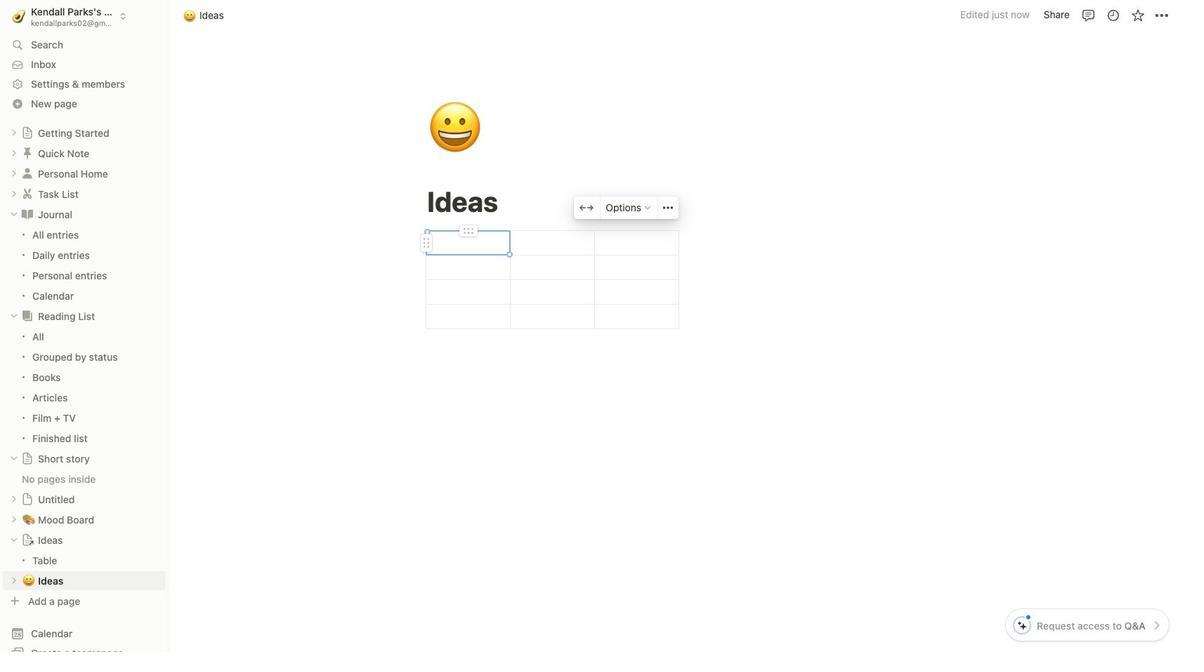 Task type: locate. For each thing, give the bounding box(es) containing it.
favorite image
[[1131, 8, 1145, 22]]

comments image
[[1082, 8, 1096, 22]]

2 group from the top
[[0, 327, 169, 449]]

open image
[[10, 149, 18, 158], [10, 169, 18, 178], [10, 190, 18, 198], [10, 496, 18, 504], [10, 516, 18, 524], [10, 577, 18, 585]]

0 horizontal spatial 😀 image
[[183, 7, 196, 24]]

1 group from the top
[[0, 225, 169, 306]]

1 vertical spatial group
[[0, 327, 169, 449]]

change page icon image
[[21, 127, 34, 139], [20, 146, 34, 160], [20, 167, 34, 181], [20, 187, 34, 201], [20, 207, 34, 221], [20, 309, 34, 323], [21, 453, 34, 465], [21, 493, 34, 506], [21, 534, 34, 547]]

0 vertical spatial group
[[0, 225, 169, 306]]

0 vertical spatial 😀 image
[[183, 7, 196, 24]]

0 vertical spatial close image
[[10, 210, 18, 219]]

group
[[0, 225, 169, 306], [0, 327, 169, 449]]

🎨 image
[[22, 512, 35, 528]]

😀 image
[[183, 7, 196, 24], [428, 93, 483, 164]]

close image
[[10, 210, 18, 219], [10, 455, 18, 463], [10, 536, 18, 545]]

1 vertical spatial close image
[[10, 455, 18, 463]]

2 vertical spatial close image
[[10, 536, 18, 545]]

group for 3rd close icon from the bottom
[[0, 225, 169, 306]]

1 vertical spatial 😀 image
[[428, 93, 483, 164]]

2 close image from the top
[[10, 455, 18, 463]]



Task type: describe. For each thing, give the bounding box(es) containing it.
6 open image from the top
[[10, 577, 18, 585]]

close image
[[10, 312, 18, 321]]

3 close image from the top
[[10, 536, 18, 545]]

5 open image from the top
[[10, 516, 18, 524]]

4 open image from the top
[[10, 496, 18, 504]]

1 open image from the top
[[10, 149, 18, 158]]

1 horizontal spatial 😀 image
[[428, 93, 483, 164]]

1 close image from the top
[[10, 210, 18, 219]]

group for close image
[[0, 327, 169, 449]]

3 open image from the top
[[10, 190, 18, 198]]

updates image
[[1106, 8, 1120, 22]]

😀 image
[[22, 573, 35, 589]]

open image
[[10, 129, 18, 137]]

🥑 image
[[12, 7, 26, 25]]

2 open image from the top
[[10, 169, 18, 178]]



